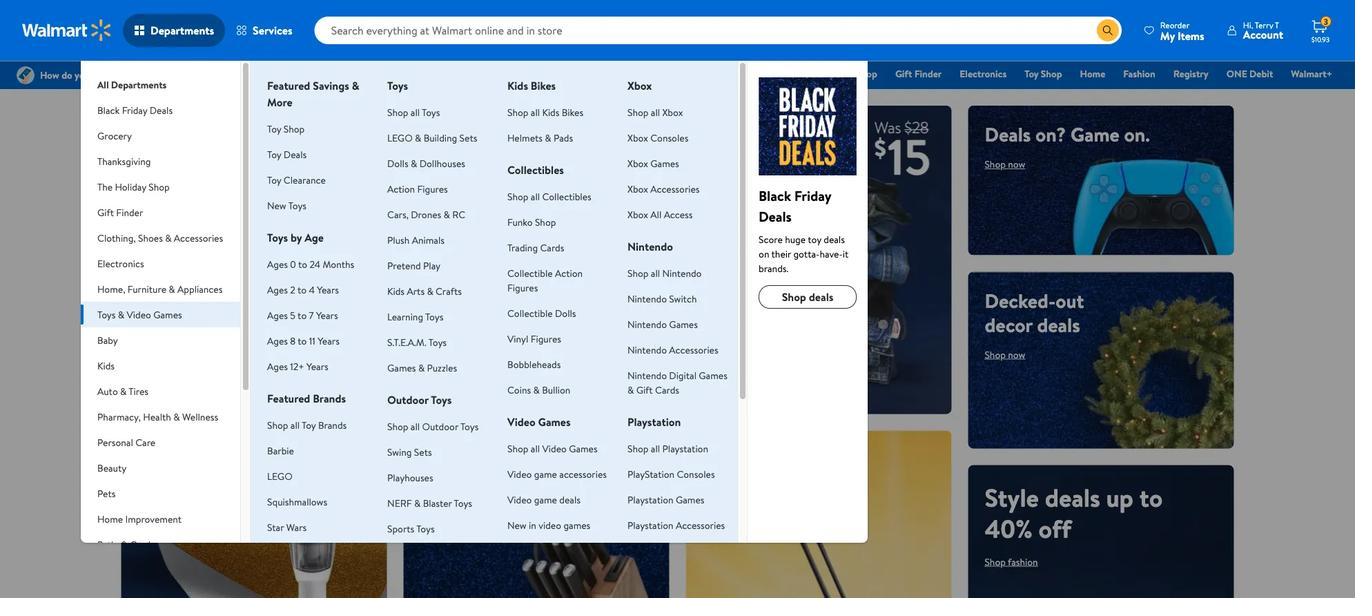 Task type: describe. For each thing, give the bounding box(es) containing it.
shop now for home deals up to 30% off
[[138, 420, 178, 433]]

big!
[[519, 300, 590, 362]]

hi,
[[1244, 19, 1254, 31]]

patio
[[97, 538, 119, 551]]

playstation accessories
[[628, 518, 725, 532]]

& right health in the bottom of the page
[[173, 410, 180, 423]]

toy deals link
[[267, 147, 307, 161]]

ages for ages 2 to 4 years
[[267, 283, 288, 296]]

kids for kids bikes
[[508, 78, 528, 93]]

patio & garden button
[[81, 532, 240, 557]]

deals up games
[[560, 493, 581, 506]]

gotta-
[[794, 247, 820, 260]]

style deals up to 40% off
[[985, 480, 1163, 546]]

wars
[[286, 520, 307, 534]]

barbie link
[[267, 444, 294, 457]]

toys left by
[[267, 230, 288, 245]]

ages for ages 8 to 11 years
[[267, 334, 288, 347]]

& inside dropdown button
[[169, 282, 175, 296]]

shop all xbox
[[628, 105, 683, 119]]

walmart+
[[1292, 67, 1333, 80]]

12+
[[290, 359, 304, 373]]

& right arts
[[427, 284, 434, 298]]

to inside home deals up to 30% off
[[171, 345, 194, 379]]

home for home deals are served
[[420, 446, 471, 473]]

beauty
[[97, 461, 127, 474]]

arts
[[407, 284, 425, 298]]

0 vertical spatial all
[[97, 78, 109, 91]]

toys up puzzles
[[429, 335, 447, 349]]

playstation for playstation accessories
[[628, 518, 674, 532]]

& down home,
[[118, 308, 124, 321]]

deals down have-
[[809, 289, 834, 305]]

toy clearance
[[267, 173, 326, 186]]

years for ages 5 to 7 years
[[316, 308, 338, 322]]

now for decked-out decor deals
[[1008, 348, 1026, 361]]

video for video game accessories
[[508, 467, 532, 481]]

helmets
[[508, 131, 543, 144]]

garden
[[130, 538, 161, 551]]

& right shoes
[[165, 231, 172, 244]]

figures for action
[[417, 182, 448, 195]]

friday inside black friday deals score huge toy deals on their gotta-have-it brands.
[[795, 186, 832, 205]]

2
[[290, 283, 295, 296]]

xbox consoles
[[628, 131, 689, 144]]

xbox games link
[[628, 156, 679, 170]]

toys & video games
[[97, 308, 182, 321]]

sports
[[703, 470, 755, 497]]

0 vertical spatial collectibles
[[508, 162, 564, 177]]

nintendo digital games & gift cards
[[628, 368, 728, 396]]

learning toys
[[387, 310, 444, 323]]

toys up lego & building sets
[[422, 105, 440, 119]]

shop now for decked-out decor deals
[[985, 348, 1026, 361]]

the holiday shop for the holiday shop link
[[805, 67, 878, 80]]

kids for kids dropdown button
[[97, 359, 115, 372]]

deals left on? in the right of the page
[[985, 121, 1031, 148]]

figures inside collectible action figures
[[508, 281, 538, 294]]

debit
[[1250, 67, 1274, 80]]

gift for gift finder dropdown button
[[97, 205, 114, 219]]

holiday for the holiday shop dropdown button
[[115, 180, 146, 193]]

game for deals
[[534, 493, 557, 506]]

huge inside high tech gifts, huge savings
[[274, 121, 316, 148]]

video for video game deals
[[508, 493, 532, 506]]

1 vertical spatial brands
[[318, 418, 347, 432]]

pets button
[[81, 481, 240, 506]]

0 vertical spatial toy shop link
[[1019, 66, 1069, 81]]

now for high tech gifts, huge savings
[[161, 182, 178, 195]]

consoles for xbox
[[651, 131, 689, 144]]

5
[[290, 308, 296, 322]]

off inside "up to 40% off sports gear"
[[796, 446, 822, 473]]

toy
[[808, 232, 822, 246]]

toys up the shop all toys
[[387, 78, 408, 93]]

game
[[1071, 121, 1120, 148]]

pharmacy, health & wellness
[[97, 410, 218, 423]]

games up xbox accessories link
[[651, 156, 679, 170]]

black for black friday deals dropdown button
[[97, 103, 120, 117]]

games down switch
[[669, 317, 698, 331]]

& left pads
[[545, 131, 552, 144]]

featured for featured savings & more
[[267, 78, 310, 93]]

years right 12+
[[307, 359, 329, 373]]

playstation for playstation
[[628, 414, 681, 430]]

games inside nintendo digital games & gift cards
[[699, 368, 728, 382]]

drones
[[411, 208, 441, 221]]

ages 5 to 7 years
[[267, 308, 338, 322]]

kids arts & crafts
[[387, 284, 462, 298]]

pretend play link
[[387, 259, 441, 272]]

s.t.e.a.m. toys
[[387, 335, 447, 349]]

xbox accessories
[[628, 182, 700, 195]]

0 horizontal spatial cards
[[540, 241, 564, 254]]

years for ages 2 to 4 years
[[317, 283, 339, 296]]

toys up shop all outdoor toys
[[431, 392, 452, 407]]

star
[[267, 520, 284, 534]]

shop now for high tech gifts, huge savings
[[138, 182, 178, 195]]

games up the accessories
[[569, 442, 598, 455]]

toys down toy clearance
[[288, 199, 307, 212]]

video
[[539, 518, 561, 532]]

shop all nintendo link
[[628, 266, 702, 280]]

home,
[[97, 282, 125, 296]]

0 horizontal spatial action
[[387, 182, 415, 195]]

new for featured savings & more
[[267, 199, 286, 212]]

video up video game accessories "link"
[[542, 442, 567, 455]]

1 horizontal spatial sets
[[460, 131, 477, 144]]

deals right "kids bikes"
[[586, 67, 609, 80]]

shop all video games
[[508, 442, 598, 455]]

on.
[[1125, 121, 1150, 148]]

black friday deals for black friday deals dropdown button
[[97, 103, 173, 117]]

ages for ages 5 to 7 years
[[267, 308, 288, 322]]

toys right sports
[[417, 522, 435, 535]]

gift finder button
[[81, 200, 240, 225]]

games up shop all video games link
[[538, 414, 571, 430]]

home for home
[[1080, 67, 1106, 80]]

0 horizontal spatial sets
[[414, 445, 432, 459]]

video inside dropdown button
[[127, 308, 151, 321]]

fashion
[[1124, 67, 1156, 80]]

black friday deals link
[[527, 66, 616, 81]]

nintendo games
[[628, 317, 698, 331]]

shop all collectibles
[[508, 190, 592, 203]]

more
[[267, 95, 293, 110]]

home for home improvement
[[97, 512, 123, 526]]

1 horizontal spatial all
[[651, 208, 662, 221]]

helmets & pads link
[[508, 131, 573, 144]]

up for style deals up to 40% off
[[1107, 480, 1134, 515]]

0 horizontal spatial bikes
[[531, 78, 556, 93]]

nintendo up switch
[[663, 266, 702, 280]]

all for outdoor toys
[[411, 420, 420, 433]]

finder for the gift finder link
[[915, 67, 942, 80]]

shop inside shop deals link
[[782, 289, 807, 305]]

all for kids bikes
[[531, 105, 540, 119]]

deals inside style deals up to 40% off
[[1045, 480, 1101, 515]]

0 horizontal spatial toy shop link
[[267, 122, 305, 135]]

pharmacy,
[[97, 410, 141, 423]]

deals inside black friday deals score huge toy deals on their gotta-have-it brands.
[[759, 206, 792, 226]]

playstation up playstation consoles
[[663, 442, 709, 455]]

xbox for xbox all access
[[628, 208, 648, 221]]

friday for black friday deals dropdown button
[[122, 103, 147, 117]]

xbox all access link
[[628, 208, 693, 221]]

toy down featured brands
[[302, 418, 316, 432]]

deals inside dropdown button
[[150, 103, 173, 117]]

clothing, shoes & accessories
[[97, 231, 223, 244]]

toys up home deals are served
[[461, 420, 479, 433]]

games down the "s.t.e.a.m."
[[387, 361, 416, 374]]

lego & building sets
[[387, 131, 477, 144]]

toy for toy shop link to the left
[[267, 122, 281, 135]]

up to 40% off sports gear
[[703, 446, 822, 497]]

sports
[[387, 522, 415, 535]]

1 horizontal spatial dolls
[[555, 306, 576, 320]]

deals up toy clearance
[[284, 147, 307, 161]]

playstation accessories link
[[628, 518, 725, 532]]

shop fashion link
[[985, 555, 1038, 568]]

40% inside style deals up to 40% off
[[985, 511, 1033, 546]]

funko shop
[[508, 215, 556, 229]]

collectible action figures link
[[508, 266, 583, 294]]

all for toys
[[411, 105, 420, 119]]

clothing, shoes & accessories button
[[81, 225, 240, 251]]

lego link
[[267, 469, 293, 483]]

deals left are
[[476, 446, 519, 473]]

personal care
[[97, 435, 156, 449]]

now for up to 40% off sports gear
[[726, 507, 743, 520]]

plush animals link
[[387, 233, 445, 247]]

& left tires
[[120, 384, 127, 398]]

shop inside the holiday shop link
[[856, 67, 878, 80]]

games & puzzles
[[387, 361, 457, 374]]

nintendo accessories link
[[628, 343, 719, 356]]

shop deals
[[782, 289, 834, 305]]

shop now for deals on? game on.
[[985, 157, 1026, 171]]

ages for ages 12+ years
[[267, 359, 288, 373]]

games up the playstation accessories link
[[676, 493, 705, 506]]

0 vertical spatial outdoor
[[387, 392, 429, 407]]

& left essentials on the top of the page
[[663, 67, 670, 80]]

new in video games
[[508, 518, 591, 532]]

toys & video games button
[[81, 302, 240, 327]]

gifts,
[[226, 121, 270, 148]]

search icon image
[[1103, 25, 1114, 36]]

departments inside departments popup button
[[151, 23, 214, 38]]

lego for lego link
[[267, 469, 293, 483]]

clothing,
[[97, 231, 136, 244]]

vinyl figures
[[508, 332, 561, 345]]

1 vertical spatial collectibles
[[542, 190, 592, 203]]

nintendo for nintendo switch
[[628, 292, 667, 305]]

& inside nintendo digital games & gift cards
[[628, 383, 634, 396]]

xbox for xbox
[[628, 78, 652, 93]]

video game accessories link
[[508, 467, 607, 481]]

& inside "dropdown button"
[[121, 538, 128, 551]]

up for home deals up to 30% off
[[138, 345, 165, 379]]

shop now link for home deals are served
[[420, 482, 461, 496]]

& left building
[[415, 131, 421, 144]]

ages 2 to 4 years link
[[267, 283, 339, 296]]

black inside black friday deals score huge toy deals on their gotta-have-it brands.
[[759, 186, 791, 205]]

collectible for collectible action figures
[[508, 266, 553, 280]]

0 vertical spatial brands
[[313, 391, 346, 406]]

toy for toy deals link
[[267, 147, 281, 161]]

& right nerf
[[414, 496, 421, 510]]

all for nintendo
[[651, 266, 660, 280]]

accessories for playstation
[[676, 518, 725, 532]]

clearance
[[284, 173, 326, 186]]

kids arts & crafts link
[[387, 284, 462, 298]]

action figures
[[387, 182, 448, 195]]

tires
[[129, 384, 148, 398]]

shop fashion
[[985, 555, 1038, 568]]

toys down kids arts & crafts 'link'
[[425, 310, 444, 323]]

kids up "helmets & pads" link
[[542, 105, 560, 119]]

& up action figures
[[411, 156, 417, 170]]

outdoor toys
[[387, 392, 452, 407]]



Task type: vqa. For each thing, say whether or not it's contained in the screenshot.
Create
no



Task type: locate. For each thing, give the bounding box(es) containing it.
star wars
[[267, 520, 307, 534]]

by
[[291, 230, 302, 245]]

off inside home deals up to 30% off
[[138, 376, 171, 411]]

fashion link
[[1118, 66, 1162, 81]]

all up funko shop at the left top of the page
[[531, 190, 540, 203]]

1 vertical spatial featured
[[267, 391, 310, 406]]

playstation for playstation games
[[628, 493, 674, 506]]

gift finder link
[[889, 66, 948, 81]]

xbox up the xbox games
[[628, 131, 648, 144]]

pads
[[554, 131, 573, 144]]

high
[[138, 121, 179, 148]]

all for video games
[[531, 442, 540, 455]]

& left puzzles
[[418, 361, 425, 374]]

kids inside dropdown button
[[97, 359, 115, 372]]

40% up the shop fashion
[[985, 511, 1033, 546]]

walmart image
[[22, 19, 112, 41]]

decor
[[985, 311, 1033, 338]]

xbox up shop all xbox
[[628, 78, 652, 93]]

all for featured brands
[[291, 418, 300, 432]]

s.t.e.a.m. toys link
[[387, 335, 447, 349]]

accessories for xbox
[[651, 182, 700, 195]]

0 horizontal spatial toy shop
[[267, 122, 305, 135]]

all down video games
[[531, 442, 540, 455]]

sports toys
[[387, 522, 435, 535]]

toys inside toys & video games dropdown button
[[97, 308, 116, 321]]

pharmacy, health & wellness button
[[81, 404, 240, 430]]

dolls & dollhouses link
[[387, 156, 465, 170]]

trading
[[508, 241, 538, 254]]

accessories
[[560, 467, 607, 481]]

40% inside "up to 40% off sports gear"
[[754, 446, 792, 473]]

electronics
[[960, 67, 1007, 80], [97, 257, 144, 270]]

1 horizontal spatial cards
[[655, 383, 680, 396]]

new left in at the bottom of page
[[508, 518, 527, 532]]

video up in at the bottom of page
[[508, 493, 532, 506]]

0 vertical spatial gift finder
[[896, 67, 942, 80]]

shop now link for decked-out decor deals
[[985, 348, 1026, 361]]

electronics for electronics link
[[960, 67, 1007, 80]]

my
[[1161, 28, 1175, 43]]

1 vertical spatial consoles
[[677, 467, 715, 481]]

featured savings & more
[[267, 78, 359, 110]]

nintendo down nintendo switch link
[[628, 317, 667, 331]]

lego for lego & building sets
[[387, 131, 413, 144]]

gift finder up clothing,
[[97, 205, 143, 219]]

1 vertical spatial collectible
[[508, 306, 553, 320]]

barbie
[[267, 444, 294, 457]]

thanksgiving inside thanksgiving dropdown button
[[97, 154, 151, 168]]

xbox accessories link
[[628, 182, 700, 195]]

1 horizontal spatial lego
[[387, 131, 413, 144]]

games
[[651, 156, 679, 170], [153, 308, 182, 321], [669, 317, 698, 331], [387, 361, 416, 374], [699, 368, 728, 382], [538, 414, 571, 430], [569, 442, 598, 455], [676, 493, 705, 506]]

thanksgiving for thanksgiving dropdown button on the top of the page
[[97, 154, 151, 168]]

auto & tires
[[97, 384, 148, 398]]

toy up toy clearance
[[267, 147, 281, 161]]

1 vertical spatial toy shop
[[267, 122, 305, 135]]

0 horizontal spatial huge
[[274, 121, 316, 148]]

gift finder left electronics link
[[896, 67, 942, 80]]

finder inside dropdown button
[[116, 205, 143, 219]]

1 collectible from the top
[[508, 266, 553, 280]]

nintendo for nintendo games
[[628, 317, 667, 331]]

electronics inside dropdown button
[[97, 257, 144, 270]]

0
[[290, 257, 296, 271]]

holiday inside dropdown button
[[115, 180, 146, 193]]

vinyl figures link
[[508, 332, 561, 345]]

30%
[[200, 345, 246, 379]]

game up the 'video game deals' link
[[534, 467, 557, 481]]

toy shop left home link
[[1025, 67, 1063, 80]]

grocery up shop all xbox
[[627, 67, 661, 80]]

0 horizontal spatial electronics
[[97, 257, 144, 270]]

1 vertical spatial outdoor
[[422, 420, 459, 433]]

featured up shop all toy brands at the left of the page
[[267, 391, 310, 406]]

sets right building
[[460, 131, 477, 144]]

departments inside all departments link
[[111, 78, 167, 91]]

playstation down playstation
[[628, 493, 674, 506]]

animals
[[412, 233, 445, 247]]

0 horizontal spatial up
[[138, 345, 165, 379]]

brands up shop all toy brands at the left of the page
[[313, 391, 346, 406]]

shop all kids bikes link
[[508, 105, 584, 119]]

thanksgiving down 'high' at the top left of page
[[97, 154, 151, 168]]

video down furniture on the top left of page
[[127, 308, 151, 321]]

2 horizontal spatial friday
[[795, 186, 832, 205]]

toy shop for top toy shop link
[[1025, 67, 1063, 80]]

playstation up shop all playstation
[[628, 414, 681, 430]]

off for home deals up to 30% off
[[138, 376, 171, 411]]

off for style deals up to 40% off
[[1039, 511, 1072, 546]]

1 horizontal spatial action
[[555, 266, 583, 280]]

the inside dropdown button
[[97, 180, 113, 193]]

xbox all access
[[628, 208, 693, 221]]

figures up cars, drones & rc on the top
[[417, 182, 448, 195]]

game
[[534, 467, 557, 481], [534, 493, 557, 506]]

gift inside the gift finder link
[[896, 67, 912, 80]]

all for collectibles
[[531, 190, 540, 203]]

home up patio on the left bottom
[[97, 512, 123, 526]]

ages left 2
[[267, 283, 288, 296]]

swing sets
[[387, 445, 432, 459]]

thanksgiving inside thanksgiving link
[[731, 67, 787, 80]]

accessories down gift finder dropdown button
[[174, 231, 223, 244]]

brands.
[[759, 261, 789, 275]]

shop now link for deals on? game on.
[[985, 157, 1026, 171]]

shop all kids bikes
[[508, 105, 584, 119]]

electronics for electronics dropdown button
[[97, 257, 144, 270]]

home for home deals up to 30% off
[[138, 314, 203, 348]]

1 vertical spatial game
[[534, 493, 557, 506]]

games right digital
[[699, 368, 728, 382]]

accessories
[[651, 182, 700, 195], [174, 231, 223, 244], [669, 343, 719, 356], [676, 518, 725, 532]]

age
[[305, 230, 324, 245]]

gift finder for the gift finder link
[[896, 67, 942, 80]]

0 vertical spatial collectible
[[508, 266, 553, 280]]

0 horizontal spatial all
[[97, 78, 109, 91]]

0 horizontal spatial black friday deals
[[97, 103, 173, 117]]

grocery for grocery
[[97, 129, 132, 142]]

all for playstation
[[651, 442, 660, 455]]

1 vertical spatial cards
[[655, 383, 680, 396]]

xbox for xbox accessories
[[628, 182, 648, 195]]

beauty button
[[81, 455, 240, 481]]

finder up clothing,
[[116, 205, 143, 219]]

xbox for xbox consoles
[[628, 131, 648, 144]]

grocery
[[627, 67, 661, 80], [97, 129, 132, 142]]

the up clothing,
[[97, 180, 113, 193]]

0 vertical spatial huge
[[274, 121, 316, 148]]

4
[[309, 283, 315, 296]]

1 vertical spatial sets
[[414, 445, 432, 459]]

xbox up xbox consoles
[[663, 105, 683, 119]]

collectible inside collectible action figures
[[508, 266, 553, 280]]

friday down all departments
[[122, 103, 147, 117]]

rc
[[452, 208, 466, 221]]

building
[[424, 131, 457, 144]]

0 vertical spatial finder
[[915, 67, 942, 80]]

action inside collectible action figures
[[555, 266, 583, 280]]

0 vertical spatial up
[[138, 345, 165, 379]]

huge down 'more'
[[274, 121, 316, 148]]

Search search field
[[315, 17, 1122, 44]]

walmart+ link
[[1285, 66, 1339, 81]]

accessories inside dropdown button
[[174, 231, 223, 244]]

served
[[554, 446, 610, 473]]

toys right blaster
[[454, 496, 472, 510]]

games inside dropdown button
[[153, 308, 182, 321]]

friday inside dropdown button
[[122, 103, 147, 117]]

1 vertical spatial gift finder
[[97, 205, 143, 219]]

all for xbox
[[651, 105, 660, 119]]

0 vertical spatial sets
[[460, 131, 477, 144]]

huge up gotta-
[[785, 232, 806, 246]]

collectible for collectible dolls
[[508, 306, 553, 320]]

featured for featured brands
[[267, 391, 310, 406]]

lego down barbie
[[267, 469, 293, 483]]

collectible dolls
[[508, 306, 576, 320]]

2 vertical spatial gift
[[637, 383, 653, 396]]

1 vertical spatial off
[[796, 446, 822, 473]]

new toys
[[267, 199, 307, 212]]

0 horizontal spatial thanksgiving
[[97, 154, 151, 168]]

all left access
[[651, 208, 662, 221]]

1 vertical spatial black
[[97, 103, 120, 117]]

2 vertical spatial friday
[[795, 186, 832, 205]]

one debit link
[[1221, 66, 1280, 81]]

0 vertical spatial thanksgiving
[[731, 67, 787, 80]]

1 horizontal spatial thanksgiving
[[731, 67, 787, 80]]

t
[[1275, 19, 1280, 31]]

1 vertical spatial 40%
[[985, 511, 1033, 546]]

0 vertical spatial holiday
[[822, 67, 854, 80]]

1 vertical spatial dolls
[[555, 306, 576, 320]]

0 vertical spatial consoles
[[651, 131, 689, 144]]

gift finder inside gift finder dropdown button
[[97, 205, 143, 219]]

kids for kids arts & crafts
[[387, 284, 405, 298]]

game up new in video games
[[534, 493, 557, 506]]

0 vertical spatial black friday deals
[[533, 67, 609, 80]]

1 horizontal spatial grocery
[[627, 67, 661, 80]]

shop all outdoor toys
[[387, 420, 479, 433]]

24
[[310, 257, 320, 271]]

0 vertical spatial gift
[[896, 67, 912, 80]]

holiday for the holiday shop link
[[822, 67, 854, 80]]

black down all departments
[[97, 103, 120, 117]]

0 vertical spatial cards
[[540, 241, 564, 254]]

now for home deals are served
[[444, 482, 461, 496]]

1 vertical spatial departments
[[111, 78, 167, 91]]

0 vertical spatial dolls
[[387, 156, 409, 170]]

new down toy clearance
[[267, 199, 286, 212]]

0 horizontal spatial holiday
[[115, 180, 146, 193]]

0 horizontal spatial grocery
[[97, 129, 132, 142]]

sets right swing
[[414, 445, 432, 459]]

0 horizontal spatial off
[[138, 376, 171, 411]]

shop all toy brands
[[267, 418, 347, 432]]

the holiday shop for the holiday shop dropdown button
[[97, 180, 170, 193]]

nerf & blaster toys link
[[387, 496, 472, 510]]

lego down the shop all toys
[[387, 131, 413, 144]]

nintendo left digital
[[628, 368, 667, 382]]

outdoor down outdoor toys
[[422, 420, 459, 433]]

2 horizontal spatial off
[[1039, 511, 1072, 546]]

featured brands
[[267, 391, 346, 406]]

deals inside decked-out decor deals
[[1038, 311, 1081, 338]]

all up xbox consoles
[[651, 105, 660, 119]]

40%
[[754, 446, 792, 473], [985, 511, 1033, 546]]

gift finder
[[896, 67, 942, 80], [97, 205, 143, 219]]

shop now link for high tech gifts, huge savings
[[138, 182, 178, 195]]

years right '11'
[[318, 334, 340, 347]]

all up "helmets & pads" link
[[531, 105, 540, 119]]

1 vertical spatial thanksgiving
[[97, 154, 151, 168]]

black inside black friday deals dropdown button
[[97, 103, 120, 117]]

home improvement button
[[81, 506, 240, 532]]

funko shop link
[[508, 215, 556, 229]]

& right coins at the bottom of the page
[[533, 383, 540, 396]]

1 vertical spatial finder
[[116, 205, 143, 219]]

0 vertical spatial new
[[267, 199, 286, 212]]

toys & video games image
[[759, 77, 857, 175]]

2 vertical spatial figures
[[531, 332, 561, 345]]

play
[[423, 259, 441, 272]]

xbox down xbox consoles
[[628, 156, 648, 170]]

home up kids dropdown button
[[138, 314, 203, 348]]

1 horizontal spatial friday
[[558, 67, 584, 80]]

squishmallows link
[[267, 495, 327, 508]]

ages for ages 0 to 24 months
[[267, 257, 288, 271]]

1 horizontal spatial finder
[[915, 67, 942, 80]]

1 ages from the top
[[267, 257, 288, 271]]

Walmart Site-Wide search field
[[315, 17, 1122, 44]]

the holiday shop inside dropdown button
[[97, 180, 170, 193]]

11
[[309, 334, 315, 347]]

featured inside featured savings & more
[[267, 78, 310, 93]]

home inside dropdown button
[[97, 512, 123, 526]]

accessories for nintendo
[[669, 343, 719, 356]]

all up swing sets
[[411, 420, 420, 433]]

black friday deals for black friday deals link
[[533, 67, 609, 80]]

deals inside home deals up to 30% off
[[209, 314, 264, 348]]

shop inside the holiday shop dropdown button
[[149, 180, 170, 193]]

toy shop for toy shop link to the left
[[267, 122, 305, 135]]

& right savings
[[352, 78, 359, 93]]

2 horizontal spatial gift
[[896, 67, 912, 80]]

0 vertical spatial electronics
[[960, 67, 1007, 80]]

deals inside black friday deals score huge toy deals on their gotta-have-it brands.
[[824, 232, 845, 246]]

1 horizontal spatial new
[[508, 518, 527, 532]]

0 horizontal spatial gift
[[97, 205, 114, 219]]

cards inside nintendo digital games & gift cards
[[655, 383, 680, 396]]

black friday deals up shop all kids bikes
[[533, 67, 609, 80]]

ages left 5
[[267, 308, 288, 322]]

to inside style deals up to 40% off
[[1140, 480, 1163, 515]]

bikes up pads
[[562, 105, 584, 119]]

shop now link for up to 40% off sports gear
[[703, 507, 743, 520]]

& inside featured savings & more
[[352, 78, 359, 93]]

care
[[135, 435, 156, 449]]

years right 7
[[316, 308, 338, 322]]

plush animals
[[387, 233, 445, 247]]

appliances
[[177, 282, 223, 296]]

gift inside nintendo digital games & gift cards
[[637, 383, 653, 396]]

thanksgiving for thanksgiving link
[[731, 67, 787, 80]]

new for video games
[[508, 518, 527, 532]]

toy for toy clearance link
[[267, 173, 281, 186]]

coins & bullion
[[508, 383, 571, 396]]

cards right trading
[[540, 241, 564, 254]]

save
[[420, 300, 508, 362]]

xbox for xbox games
[[628, 156, 648, 170]]

bikes up shop all kids bikes link
[[531, 78, 556, 93]]

grocery inside dropdown button
[[97, 129, 132, 142]]

nintendo inside nintendo digital games & gift cards
[[628, 368, 667, 382]]

grocery for grocery & essentials
[[627, 67, 661, 80]]

gift up clothing,
[[97, 205, 114, 219]]

dollhouses
[[420, 156, 465, 170]]

now for deals on? game on.
[[1008, 157, 1026, 171]]

0 vertical spatial 40%
[[754, 446, 792, 473]]

shop inside toy shop link
[[1041, 67, 1063, 80]]

brands down featured brands
[[318, 418, 347, 432]]

outdoor down the games & puzzles
[[387, 392, 429, 407]]

video up video game deals
[[508, 467, 532, 481]]

& right patio on the left bottom
[[121, 538, 128, 551]]

1 horizontal spatial black friday deals
[[533, 67, 609, 80]]

0 vertical spatial the holiday shop
[[805, 67, 878, 80]]

consoles down shop all playstation link
[[677, 467, 715, 481]]

& left rc in the top of the page
[[444, 208, 450, 221]]

1 vertical spatial new
[[508, 518, 527, 532]]

1 horizontal spatial gift finder
[[896, 67, 942, 80]]

deals right decor
[[1038, 311, 1081, 338]]

deals
[[586, 67, 609, 80], [150, 103, 173, 117], [985, 121, 1031, 148], [284, 147, 307, 161], [759, 206, 792, 226]]

thanksgiving button
[[81, 148, 240, 174]]

health
[[143, 410, 171, 423]]

1 vertical spatial up
[[1107, 480, 1134, 515]]

up inside home deals up to 30% off
[[138, 345, 165, 379]]

shop now link for home deals up to 30% off
[[138, 420, 178, 433]]

puzzles
[[427, 361, 457, 374]]

0 vertical spatial toy shop
[[1025, 67, 1063, 80]]

5 ages from the top
[[267, 359, 288, 373]]

toy shop
[[1025, 67, 1063, 80], [267, 122, 305, 135]]

all down featured brands
[[291, 418, 300, 432]]

2 featured from the top
[[267, 391, 310, 406]]

toys up baby
[[97, 308, 116, 321]]

swing
[[387, 445, 412, 459]]

0 horizontal spatial gift finder
[[97, 205, 143, 219]]

toy right electronics link
[[1025, 67, 1039, 80]]

shop all toys
[[387, 105, 440, 119]]

the for the holiday shop dropdown button
[[97, 180, 113, 193]]

years for ages 8 to 11 years
[[318, 334, 340, 347]]

gift inside gift finder dropdown button
[[97, 205, 114, 219]]

score
[[759, 232, 783, 246]]

have-
[[820, 247, 843, 260]]

gift for the gift finder link
[[896, 67, 912, 80]]

huge inside black friday deals score huge toy deals on their gotta-have-it brands.
[[785, 232, 806, 246]]

1 horizontal spatial the holiday shop
[[805, 67, 878, 80]]

collectible up vinyl figures "link" on the left bottom
[[508, 306, 553, 320]]

accessories up access
[[651, 182, 700, 195]]

consoles for playstation
[[677, 467, 715, 481]]

figures
[[417, 182, 448, 195], [508, 281, 538, 294], [531, 332, 561, 345]]

1 vertical spatial bikes
[[562, 105, 584, 119]]

toy up new toys link
[[267, 173, 281, 186]]

all up lego & building sets
[[411, 105, 420, 119]]

figures for vinyl
[[531, 332, 561, 345]]

collectibles up funko shop 'link' on the left top of the page
[[542, 190, 592, 203]]

3 ages from the top
[[267, 308, 288, 322]]

0 vertical spatial game
[[534, 467, 557, 481]]

0 vertical spatial lego
[[387, 131, 413, 144]]

dolls down 'collectible action figures' link
[[555, 306, 576, 320]]

shop now for up to 40% off sports gear
[[703, 507, 743, 520]]

xbox
[[628, 78, 652, 93], [663, 105, 683, 119], [628, 131, 648, 144], [628, 156, 648, 170], [628, 182, 648, 195], [628, 208, 648, 221]]

shop now for home deals are served
[[420, 482, 461, 496]]

action down trading cards link
[[555, 266, 583, 280]]

0 horizontal spatial finder
[[116, 205, 143, 219]]

thanksgiving down "search" search box
[[731, 67, 787, 80]]

1 horizontal spatial 40%
[[985, 511, 1033, 546]]

2 horizontal spatial black
[[759, 186, 791, 205]]

the for the holiday shop link
[[805, 67, 820, 80]]

nintendo up nintendo games
[[628, 292, 667, 305]]

grocery button
[[81, 123, 240, 148]]

8
[[290, 334, 296, 347]]

black for black friday deals link
[[533, 67, 556, 80]]

& down 'nintendo accessories'
[[628, 383, 634, 396]]

toy for top toy shop link
[[1025, 67, 1039, 80]]

dolls up action figures link
[[387, 156, 409, 170]]

electronics button
[[81, 251, 240, 276]]

off inside style deals up to 40% off
[[1039, 511, 1072, 546]]

up
[[703, 446, 727, 473]]

1 featured from the top
[[267, 78, 310, 93]]

game for accessories
[[534, 467, 557, 481]]

2 collectible from the top
[[508, 306, 553, 320]]

1 horizontal spatial up
[[1107, 480, 1134, 515]]

4 ages from the top
[[267, 334, 288, 347]]

1 horizontal spatial electronics
[[960, 67, 1007, 80]]

games
[[564, 518, 591, 532]]

1 horizontal spatial the
[[805, 67, 820, 80]]

thanksgiving link
[[725, 66, 793, 81]]

nintendo for nintendo
[[628, 239, 673, 254]]

gift right the holiday shop link
[[896, 67, 912, 80]]

0 vertical spatial figures
[[417, 182, 448, 195]]

0 vertical spatial black
[[533, 67, 556, 80]]

deals up have-
[[824, 232, 845, 246]]

nintendo for nintendo accessories
[[628, 343, 667, 356]]

finder for gift finder dropdown button
[[116, 205, 143, 219]]

1 game from the top
[[534, 467, 557, 481]]

0 horizontal spatial black
[[97, 103, 120, 117]]

2 game from the top
[[534, 493, 557, 506]]

new toys link
[[267, 199, 307, 212]]

video for video games
[[508, 414, 536, 430]]

home inside home deals up to 30% off
[[138, 314, 203, 348]]

pretend
[[387, 259, 421, 272]]

ages 8 to 11 years
[[267, 334, 340, 347]]

1 horizontal spatial gift
[[637, 383, 653, 396]]

on
[[759, 247, 770, 260]]

home down search icon in the top of the page
[[1080, 67, 1106, 80]]

0 horizontal spatial lego
[[267, 469, 293, 483]]

up inside style deals up to 40% off
[[1107, 480, 1134, 515]]

2 vertical spatial off
[[1039, 511, 1072, 546]]

1 vertical spatial friday
[[122, 103, 147, 117]]

now for home deals up to 30% off
[[161, 420, 178, 433]]

0 horizontal spatial new
[[267, 199, 286, 212]]

1 vertical spatial toy shop link
[[267, 122, 305, 135]]

deals up 'high' at the top left of page
[[150, 103, 173, 117]]

1 vertical spatial the holiday shop
[[97, 180, 170, 193]]

fashion
[[1008, 555, 1038, 568]]

black friday deals inside dropdown button
[[97, 103, 173, 117]]

0 vertical spatial bikes
[[531, 78, 556, 93]]

trading cards
[[508, 241, 564, 254]]

0 vertical spatial featured
[[267, 78, 310, 93]]

toy down 'more'
[[267, 122, 281, 135]]

1 horizontal spatial holiday
[[822, 67, 854, 80]]

2 ages from the top
[[267, 283, 288, 296]]

1 horizontal spatial bikes
[[562, 105, 584, 119]]

nintendo up shop all nintendo
[[628, 239, 673, 254]]

gift finder for gift finder dropdown button
[[97, 205, 143, 219]]

1 vertical spatial lego
[[267, 469, 293, 483]]

video
[[127, 308, 151, 321], [508, 414, 536, 430], [542, 442, 567, 455], [508, 467, 532, 481], [508, 493, 532, 506]]

0 vertical spatial action
[[387, 182, 415, 195]]

to inside "up to 40% off sports gear"
[[732, 446, 750, 473]]

accessories down playstation games
[[676, 518, 725, 532]]

one debit
[[1227, 67, 1274, 80]]

nintendo for nintendo digital games & gift cards
[[628, 368, 667, 382]]

black inside black friday deals link
[[533, 67, 556, 80]]

one
[[1227, 67, 1248, 80]]

action up cars,
[[387, 182, 415, 195]]

1 vertical spatial huge
[[785, 232, 806, 246]]

auto
[[97, 384, 118, 398]]

0 horizontal spatial the holiday shop
[[97, 180, 170, 193]]



